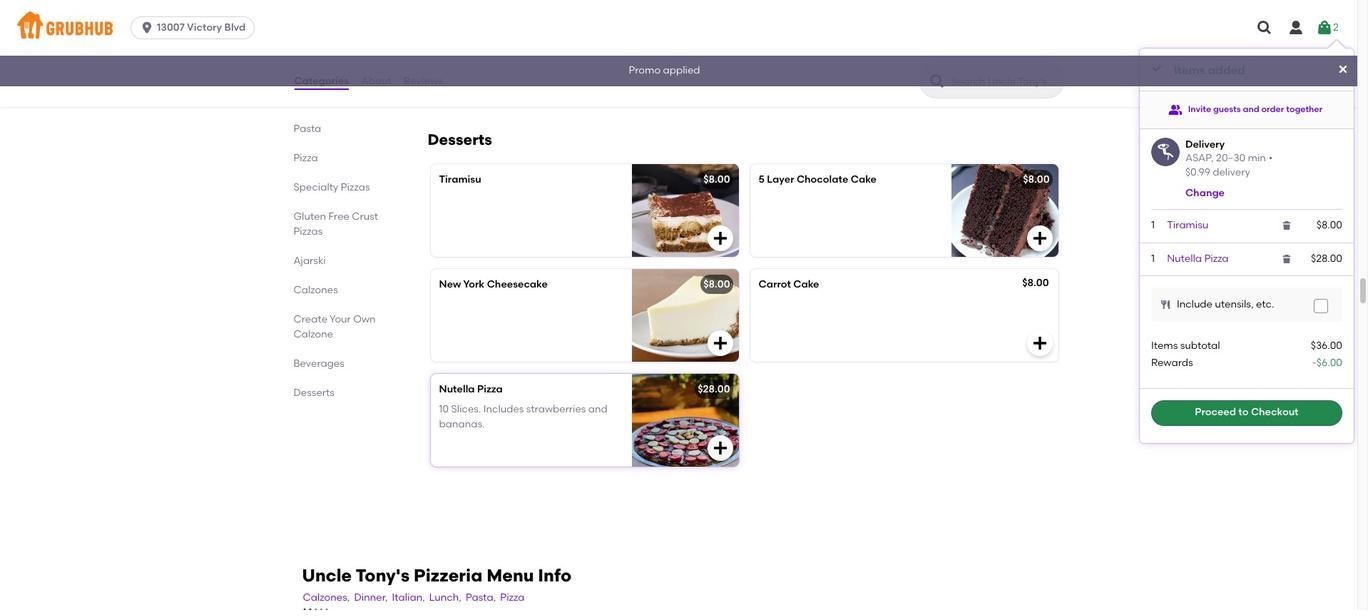 Task type: locate. For each thing, give the bounding box(es) containing it.
0 vertical spatial nutella pizza
[[1168, 252, 1229, 265]]

0 horizontal spatial cake
[[794, 278, 820, 290]]

cake right carrot
[[794, 278, 820, 290]]

your
[[330, 313, 351, 325]]

delivery icon image
[[1152, 137, 1180, 166]]

calzones, button
[[302, 590, 351, 606]]

italian,
[[392, 592, 425, 604]]

1 vertical spatial nutella pizza
[[439, 383, 503, 395]]

cake
[[851, 173, 877, 186], [794, 278, 820, 290]]

items for items added
[[1175, 64, 1206, 77]]

$8.00 for new york cheesecake
[[704, 278, 730, 290]]

1 horizontal spatial nutella
[[1168, 252, 1202, 265]]

nutella pizza down tiramisu link
[[1168, 252, 1229, 265]]

1 vertical spatial tiramisu
[[1168, 219, 1209, 232]]

nutella pizza link
[[1168, 252, 1229, 265]]

items added
[[1175, 64, 1246, 77]]

items left added
[[1175, 64, 1206, 77]]

0 vertical spatial desserts
[[428, 131, 492, 148]]

0 horizontal spatial nutella pizza
[[439, 383, 503, 395]]

calzones, dinner, italian, lunch, pasta, pizza
[[303, 592, 525, 604]]

pizza down tiramisu link
[[1205, 252, 1229, 265]]

pizza inside items added tooltip
[[1205, 252, 1229, 265]]

1 horizontal spatial pizzas
[[341, 181, 370, 193]]

nutella inside items added tooltip
[[1168, 252, 1202, 265]]

side
[[294, 20, 315, 32]]

10 slices. includes strawberries and bananas.
[[439, 403, 608, 430]]

uncle
[[302, 565, 352, 586]]

5
[[759, 173, 765, 186]]

svg image
[[1257, 19, 1274, 36], [1288, 19, 1305, 36], [1317, 19, 1334, 36], [140, 21, 154, 35], [1152, 63, 1163, 74], [1282, 220, 1293, 232], [712, 230, 729, 247], [1032, 230, 1049, 247], [1282, 253, 1293, 265], [712, 335, 729, 352], [712, 440, 729, 457]]

tony's
[[356, 565, 410, 586]]

2 horizontal spatial and
[[1243, 104, 1260, 114]]

1 horizontal spatial $28.00
[[1312, 252, 1343, 265]]

categories
[[294, 75, 349, 87]]

pizza
[[294, 152, 318, 164], [1205, 252, 1229, 265], [477, 383, 503, 395], [500, 592, 525, 604]]

to
[[1239, 406, 1249, 419]]

$8.00 inside items added tooltip
[[1317, 219, 1343, 232]]

pizzas up crust
[[341, 181, 370, 193]]

1 vertical spatial desserts
[[294, 387, 335, 399]]

1 vertical spatial and
[[1243, 104, 1260, 114]]

Search Uncle Tony's Pizzeria search field
[[950, 75, 1059, 88]]

gluten
[[294, 211, 326, 223]]

subtotal
[[1181, 340, 1221, 352]]

york
[[463, 278, 485, 290]]

1 vertical spatial 1
[[1152, 252, 1155, 265]]

promo
[[629, 65, 661, 77]]

2 1 from the top
[[1152, 252, 1155, 265]]

nutella down tiramisu link
[[1168, 252, 1202, 265]]

items added tooltip
[[1140, 40, 1354, 443]]

pasta, button
[[465, 590, 497, 606]]

order
[[1262, 104, 1285, 114]]

lunch,
[[429, 592, 462, 604]]

items subtotal
[[1152, 340, 1221, 352]]

chocolate
[[797, 173, 849, 186]]

and right strawberries
[[589, 403, 608, 416]]

$8.00
[[704, 173, 730, 186], [1023, 173, 1050, 186], [1317, 219, 1343, 232], [1023, 277, 1049, 289], [704, 278, 730, 290]]

layer
[[767, 173, 795, 186]]

proceed
[[1196, 406, 1237, 419]]

calzones,
[[303, 592, 350, 604]]

1 vertical spatial cake
[[794, 278, 820, 290]]

invite guests and order together button
[[1169, 97, 1323, 122]]

about button
[[361, 56, 392, 107]]

1 vertical spatial $28.00
[[698, 383, 730, 395]]

new york cheesecake image
[[632, 269, 739, 362]]

crust
[[352, 211, 378, 223]]

calzone
[[294, 328, 333, 340]]

2 vertical spatial and
[[589, 403, 608, 416]]

1 left tiramisu link
[[1152, 219, 1155, 232]]

0 horizontal spatial $28.00
[[698, 383, 730, 395]]

together
[[1287, 104, 1323, 114]]

and inside 10 slices. includes strawberries and bananas.
[[589, 403, 608, 416]]

1 1 from the top
[[1152, 219, 1155, 232]]

-
[[1313, 357, 1317, 369]]

strawberries
[[527, 403, 586, 416]]

and inside 'side orders and appetizers'
[[353, 20, 373, 32]]

1 vertical spatial nutella
[[439, 383, 475, 395]]

desserts down beverages
[[294, 387, 335, 399]]

0 vertical spatial 1
[[1152, 219, 1155, 232]]

victory
[[187, 21, 222, 34]]

0 vertical spatial items
[[1175, 64, 1206, 77]]

items up rewards
[[1152, 340, 1178, 352]]

0 vertical spatial and
[[353, 20, 373, 32]]

cake right 'chocolate'
[[851, 173, 877, 186]]

desserts
[[428, 131, 492, 148], [294, 387, 335, 399]]

1 horizontal spatial nutella pizza
[[1168, 252, 1229, 265]]

1 vertical spatial items
[[1152, 340, 1178, 352]]

and left order
[[1243, 104, 1260, 114]]

nutella pizza up slices. at left bottom
[[439, 383, 503, 395]]

delivery
[[1213, 167, 1251, 179]]

and inside button
[[1243, 104, 1260, 114]]

1 horizontal spatial and
[[589, 403, 608, 416]]

invite guests and order together
[[1189, 104, 1323, 114]]

include
[[1177, 298, 1213, 310]]

invite
[[1189, 104, 1212, 114]]

0 horizontal spatial pizzas
[[294, 226, 323, 238]]

desserts down reviews button
[[428, 131, 492, 148]]

$28.00 inside items added tooltip
[[1312, 252, 1343, 265]]

people icon image
[[1169, 102, 1183, 117]]

0 vertical spatial nutella
[[1168, 252, 1202, 265]]

5 layer chocolate cake image
[[952, 164, 1059, 257]]

delivery
[[1186, 138, 1225, 150]]

sandwiches
[[294, 94, 352, 106]]

1 vertical spatial pizzas
[[294, 226, 323, 238]]

0 horizontal spatial tiramisu
[[439, 173, 481, 186]]

$3.00
[[703, 45, 730, 57]]

free
[[329, 211, 350, 223]]

0 horizontal spatial nutella
[[439, 383, 475, 395]]

and right orders
[[353, 20, 373, 32]]

cranberry juice
[[439, 46, 519, 59]]

include utensils, etc.
[[1177, 298, 1275, 310]]

1 left the nutella pizza link
[[1152, 252, 1155, 265]]

0 horizontal spatial and
[[353, 20, 373, 32]]

pizzas
[[341, 181, 370, 193], [294, 226, 323, 238]]

$8.00 for 5 layer chocolate cake
[[1023, 173, 1050, 186]]

added
[[1208, 64, 1246, 77]]

5 layer chocolate cake
[[759, 173, 877, 186]]

$28.00
[[1312, 252, 1343, 265], [698, 383, 730, 395]]

0 horizontal spatial desserts
[[294, 387, 335, 399]]

pizzas down gluten
[[294, 226, 323, 238]]

1 horizontal spatial tiramisu
[[1168, 219, 1209, 232]]

checkout
[[1252, 406, 1299, 419]]

utensils,
[[1216, 298, 1254, 310]]

1
[[1152, 219, 1155, 232], [1152, 252, 1155, 265]]

nutella up slices. at left bottom
[[439, 383, 475, 395]]

0 vertical spatial $28.00
[[1312, 252, 1343, 265]]

pizza button
[[500, 590, 526, 606]]

svg image
[[1338, 64, 1349, 75], [712, 74, 729, 91], [1160, 299, 1172, 310], [1317, 302, 1326, 310], [1032, 335, 1049, 352]]

tiramisu link
[[1168, 219, 1209, 232]]

1 horizontal spatial cake
[[851, 173, 877, 186]]



Task type: vqa. For each thing, say whether or not it's contained in the screenshot.
Pizzas to the bottom
yes



Task type: describe. For each thing, give the bounding box(es) containing it.
change button
[[1186, 186, 1225, 201]]

etc.
[[1257, 298, 1275, 310]]

proceed to checkout button
[[1152, 400, 1343, 426]]

dinner,
[[354, 592, 388, 604]]

main navigation navigation
[[0, 0, 1358, 56]]

2 button
[[1317, 15, 1339, 41]]

svg image inside 2 button
[[1317, 19, 1334, 36]]

search icon image
[[929, 73, 946, 90]]

rewards
[[1152, 357, 1194, 369]]

categories button
[[294, 56, 350, 107]]

specialty
[[294, 181, 339, 193]]

13007
[[157, 21, 185, 34]]

menu
[[487, 565, 534, 586]]

-$6.00
[[1313, 357, 1343, 369]]

pizzeria
[[414, 565, 483, 586]]

promo applied
[[629, 65, 700, 77]]

and for orders
[[353, 20, 373, 32]]

tiramisu inside items added tooltip
[[1168, 219, 1209, 232]]

create your own calzone
[[294, 313, 376, 340]]

info
[[538, 565, 572, 586]]

calzones
[[294, 284, 338, 296]]

cheesecake
[[487, 278, 548, 290]]

tiramisu image
[[632, 164, 739, 257]]

0 vertical spatial tiramisu
[[439, 173, 481, 186]]

delivery asap, 20–30 min • $0.99 delivery
[[1186, 138, 1273, 179]]

pizza down menu
[[500, 592, 525, 604]]

salads
[[294, 64, 326, 76]]

appetizers
[[294, 35, 346, 47]]

reviews button
[[403, 56, 444, 107]]

ajarski
[[294, 255, 326, 267]]

pizzas inside gluten free crust pizzas
[[294, 226, 323, 238]]

includes
[[484, 403, 524, 416]]

reviews
[[404, 75, 443, 87]]

blvd
[[224, 21, 246, 34]]

$36.00
[[1311, 340, 1343, 352]]

specialty pizzas
[[294, 181, 370, 193]]

13007 victory blvd button
[[131, 16, 261, 39]]

own
[[353, 313, 376, 325]]

about
[[361, 75, 391, 87]]

bananas.
[[439, 418, 485, 430]]

13007 victory blvd
[[157, 21, 246, 34]]

10
[[439, 403, 449, 416]]

$6.00
[[1317, 357, 1343, 369]]

create
[[294, 313, 328, 325]]

pizza up 'includes'
[[477, 383, 503, 395]]

0 vertical spatial pizzas
[[341, 181, 370, 193]]

•
[[1269, 152, 1273, 164]]

asap,
[[1186, 152, 1214, 164]]

change
[[1186, 187, 1225, 199]]

1 for nutella pizza
[[1152, 252, 1155, 265]]

lunch, button
[[429, 590, 462, 606]]

pasta,
[[466, 592, 496, 604]]

items for items subtotal
[[1152, 340, 1178, 352]]

uncle tony's pizzeria menu info
[[302, 565, 572, 586]]

$8.00 for tiramisu
[[704, 173, 730, 186]]

$0.99
[[1186, 167, 1211, 179]]

dinner, button
[[354, 590, 389, 606]]

guests
[[1214, 104, 1241, 114]]

orders
[[317, 20, 351, 32]]

pizza down pasta
[[294, 152, 318, 164]]

1 horizontal spatial desserts
[[428, 131, 492, 148]]

gluten free crust pizzas
[[294, 211, 378, 238]]

new
[[439, 278, 461, 290]]

carrot cake
[[759, 278, 820, 290]]

beverages
[[294, 358, 345, 370]]

cranberry
[[439, 46, 490, 59]]

italian, button
[[391, 590, 426, 606]]

juice
[[492, 46, 519, 59]]

carrot
[[759, 278, 791, 290]]

nutella pizza image
[[632, 374, 739, 467]]

svg image inside 13007 victory blvd button
[[140, 21, 154, 35]]

applied
[[663, 65, 700, 77]]

2
[[1334, 21, 1339, 33]]

new york cheesecake
[[439, 278, 548, 290]]

and for guests
[[1243, 104, 1260, 114]]

nutella pizza inside items added tooltip
[[1168, 252, 1229, 265]]

pasta
[[294, 123, 321, 135]]

slices.
[[451, 403, 481, 416]]

proceed to checkout
[[1196, 406, 1299, 419]]

min
[[1248, 152, 1267, 164]]

20–30
[[1217, 152, 1246, 164]]

0 vertical spatial cake
[[851, 173, 877, 186]]

1 for tiramisu
[[1152, 219, 1155, 232]]



